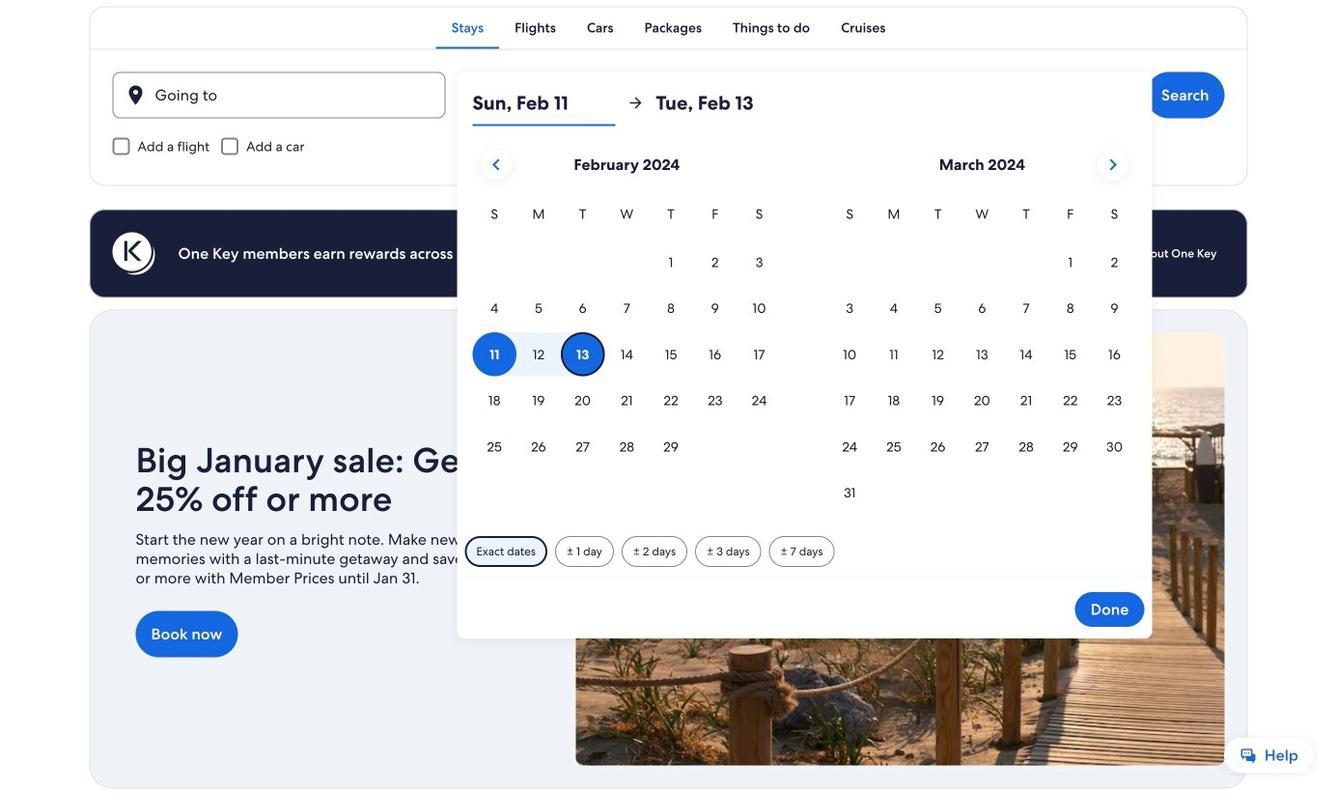 Task type: describe. For each thing, give the bounding box(es) containing it.
directional image
[[627, 94, 645, 112]]

next month image
[[1102, 153, 1125, 176]]

previous month image
[[485, 153, 508, 176]]



Task type: vqa. For each thing, say whether or not it's contained in the screenshot.
Breadcrumbs region
no



Task type: locate. For each thing, give the bounding box(es) containing it.
application
[[473, 142, 1137, 517]]

february 2024 element
[[473, 203, 782, 471]]

march 2024 element
[[828, 203, 1137, 517]]

tab list
[[89, 6, 1249, 49]]



